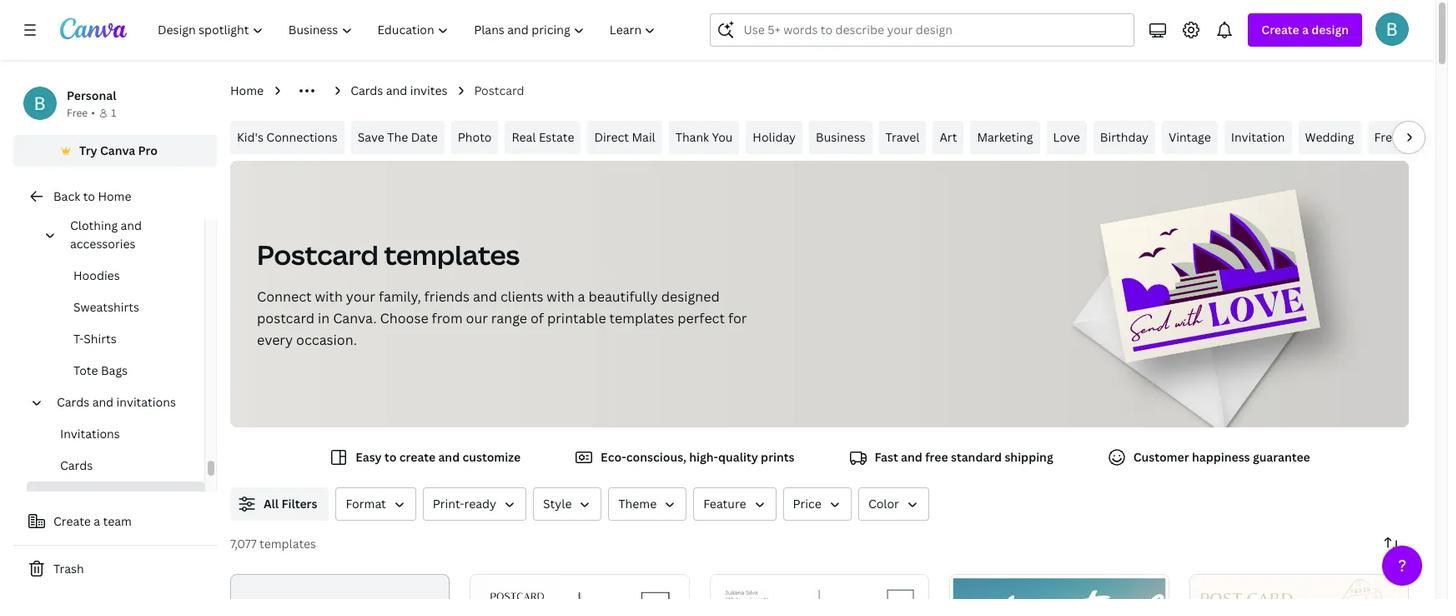 Task type: describe. For each thing, give the bounding box(es) containing it.
free •
[[67, 106, 95, 120]]

guarantee
[[1253, 450, 1310, 465]]

invitations
[[60, 426, 120, 442]]

connect with your family, friends and clients with a beautifully designed postcard in canva. choose from our range of printable templates perfect for every occasion.
[[257, 288, 747, 349]]

the
[[387, 129, 408, 145]]

marketing link
[[970, 121, 1040, 154]]

canva.
[[333, 309, 377, 328]]

aesthetic beige travel photo pictures paris postcard double-sided image
[[1189, 576, 1409, 600]]

kid's connections link
[[230, 121, 344, 154]]

birthday
[[1100, 129, 1149, 145]]

a for team
[[94, 514, 100, 530]]

print-ready
[[433, 496, 496, 512]]

canva
[[100, 143, 135, 158]]

•
[[91, 106, 95, 120]]

free
[[67, 106, 88, 120]]

free
[[925, 450, 948, 465]]

connections
[[266, 129, 338, 145]]

wedding
[[1305, 129, 1354, 145]]

try canva pro
[[79, 143, 158, 158]]

art
[[940, 129, 957, 145]]

invitations link
[[27, 419, 204, 450]]

fast and free standard shipping
[[875, 450, 1053, 465]]

personal
[[67, 88, 116, 103]]

prints
[[761, 450, 795, 465]]

you
[[712, 129, 733, 145]]

and for cards and invitations
[[92, 395, 114, 410]]

direct mail link
[[588, 121, 662, 154]]

tote
[[73, 363, 98, 379]]

vintage link
[[1162, 121, 1218, 154]]

cards and invitations link
[[50, 387, 194, 419]]

clothing and accessories
[[70, 218, 142, 252]]

clients
[[500, 288, 543, 306]]

templates inside connect with your family, friends and clients with a beautifully designed postcard in canva. choose from our range of printable templates perfect for every occasion.
[[609, 309, 674, 328]]

in
[[318, 309, 330, 328]]

direct mail
[[594, 129, 655, 145]]

and for clothing and accessories
[[121, 218, 142, 234]]

real
[[512, 129, 536, 145]]

date
[[411, 129, 438, 145]]

gray white real estate agent formal postcard image
[[710, 575, 929, 600]]

clothing and accessories button
[[63, 210, 194, 260]]

create for create a team
[[53, 514, 91, 530]]

mail
[[632, 129, 655, 145]]

to for back
[[83, 189, 95, 204]]

print-
[[433, 496, 464, 512]]

print-ready button
[[423, 488, 526, 521]]

holiday
[[753, 129, 796, 145]]

2 with from the left
[[547, 288, 574, 306]]

love
[[1053, 129, 1080, 145]]

style button
[[533, 488, 602, 521]]

eco-
[[601, 450, 626, 465]]

theme button
[[608, 488, 687, 521]]

white and brown minimalist photo travel postcard image
[[470, 575, 690, 600]]

accessories
[[70, 236, 136, 252]]

french
[[1374, 129, 1413, 145]]

real estate
[[512, 129, 574, 145]]

real estate link
[[505, 121, 581, 154]]

kid's
[[237, 129, 264, 145]]

all
[[264, 496, 279, 512]]

customer happiness guarantee
[[1133, 450, 1310, 465]]

bags
[[101, 363, 128, 379]]

postcard
[[257, 309, 315, 328]]

and for fast and free standard shipping
[[901, 450, 922, 465]]

postcard templates
[[257, 237, 520, 273]]

format button
[[336, 488, 416, 521]]

templates for 7,077 templates
[[259, 536, 316, 552]]

choose
[[380, 309, 428, 328]]

top level navigation element
[[147, 13, 670, 47]]

create a design
[[1261, 22, 1349, 38]]

2 vertical spatial cards
[[60, 458, 93, 474]]

easy
[[356, 450, 382, 465]]

invitation link
[[1224, 121, 1292, 154]]

price
[[793, 496, 822, 512]]

your
[[346, 288, 375, 306]]

try canva pro button
[[13, 135, 217, 167]]

design
[[1311, 22, 1349, 38]]

postcard for postcard templates
[[257, 237, 379, 273]]

hoodies
[[73, 268, 120, 284]]

Search search field
[[744, 14, 1124, 46]]

create
[[399, 450, 436, 465]]

back
[[53, 189, 80, 204]]

shirts
[[84, 331, 117, 347]]

vintage
[[1169, 129, 1211, 145]]

easy to create and customize
[[356, 450, 521, 465]]

printable
[[547, 309, 606, 328]]



Task type: vqa. For each thing, say whether or not it's contained in the screenshot.
Home link
yes



Task type: locate. For each thing, give the bounding box(es) containing it.
cards up 'postcards'
[[60, 458, 93, 474]]

1 vertical spatial home
[[98, 189, 131, 204]]

a inside connect with your family, friends and clients with a beautifully designed postcard in canva. choose from our range of printable templates perfect for every occasion.
[[578, 288, 585, 306]]

cards down tote
[[57, 395, 89, 410]]

fast
[[875, 450, 898, 465]]

0 horizontal spatial with
[[315, 288, 343, 306]]

beautifully
[[588, 288, 658, 306]]

with up "in"
[[315, 288, 343, 306]]

0 horizontal spatial home
[[98, 189, 131, 204]]

0 vertical spatial a
[[1302, 22, 1309, 38]]

invites
[[410, 83, 447, 98]]

birthday link
[[1093, 121, 1155, 154]]

0 vertical spatial to
[[83, 189, 95, 204]]

and
[[386, 83, 407, 98], [121, 218, 142, 234], [473, 288, 497, 306], [92, 395, 114, 410], [438, 450, 460, 465], [901, 450, 922, 465]]

sweatshirts
[[73, 299, 139, 315]]

7,077
[[230, 536, 257, 552]]

and left invites
[[386, 83, 407, 98]]

all filters
[[264, 496, 317, 512]]

1 vertical spatial to
[[385, 450, 397, 465]]

cards up save
[[350, 83, 383, 98]]

beach photo adventure direct mail postcard image
[[949, 575, 1169, 600]]

0 vertical spatial home
[[230, 83, 264, 98]]

1 with from the left
[[315, 288, 343, 306]]

filters
[[281, 496, 317, 512]]

cards for cards and invites
[[350, 83, 383, 98]]

love link
[[1046, 121, 1087, 154]]

0 horizontal spatial templates
[[259, 536, 316, 552]]

0 vertical spatial templates
[[384, 237, 520, 273]]

save
[[358, 129, 384, 145]]

templates down beautifully
[[609, 309, 674, 328]]

to right easy
[[385, 450, 397, 465]]

of
[[530, 309, 544, 328]]

with up printable
[[547, 288, 574, 306]]

friends
[[424, 288, 470, 306]]

eco-conscious, high-quality prints
[[601, 450, 795, 465]]

color
[[868, 496, 899, 512]]

price button
[[783, 488, 852, 521]]

templates down all filters
[[259, 536, 316, 552]]

and up our
[[473, 288, 497, 306]]

create
[[1261, 22, 1299, 38], [53, 514, 91, 530]]

1 vertical spatial create
[[53, 514, 91, 530]]

a left design
[[1302, 22, 1309, 38]]

with
[[315, 288, 343, 306], [547, 288, 574, 306]]

cards and invitations
[[57, 395, 176, 410]]

team
[[103, 514, 132, 530]]

home link
[[230, 82, 264, 100]]

and down tote bags
[[92, 395, 114, 410]]

1 vertical spatial templates
[[609, 309, 674, 328]]

format
[[346, 496, 386, 512]]

holiday link
[[746, 121, 802, 154]]

business link
[[809, 121, 872, 154]]

1 horizontal spatial templates
[[384, 237, 520, 273]]

Sort by button
[[1375, 528, 1409, 561]]

back to home
[[53, 189, 131, 204]]

cards and invites
[[350, 83, 447, 98]]

1 vertical spatial postcard
[[257, 237, 379, 273]]

designed
[[661, 288, 720, 306]]

home inside back to home link
[[98, 189, 131, 204]]

brad klo image
[[1375, 13, 1409, 46]]

and for cards and invites
[[386, 83, 407, 98]]

postcard for postcard
[[474, 83, 524, 98]]

and down back to home link
[[121, 218, 142, 234]]

back to home link
[[13, 180, 217, 214]]

and right the create
[[438, 450, 460, 465]]

create down 'postcards'
[[53, 514, 91, 530]]

1 horizontal spatial with
[[547, 288, 574, 306]]

postcard templates image
[[1053, 161, 1409, 428], [1100, 190, 1320, 363]]

1 vertical spatial a
[[578, 288, 585, 306]]

a inside dropdown button
[[1302, 22, 1309, 38]]

to right back
[[83, 189, 95, 204]]

and left free
[[901, 450, 922, 465]]

1 horizontal spatial create
[[1261, 22, 1299, 38]]

1 horizontal spatial a
[[578, 288, 585, 306]]

0 vertical spatial cards
[[350, 83, 383, 98]]

home up clothing
[[98, 189, 131, 204]]

a
[[1302, 22, 1309, 38], [578, 288, 585, 306], [94, 514, 100, 530]]

standard
[[951, 450, 1002, 465]]

0 horizontal spatial a
[[94, 514, 100, 530]]

trash
[[53, 561, 84, 577]]

create a team
[[53, 514, 132, 530]]

cards link
[[27, 450, 204, 482]]

and inside connect with your family, friends and clients with a beautifully designed postcard in canva. choose from our range of printable templates perfect for every occasion.
[[473, 288, 497, 306]]

a up printable
[[578, 288, 585, 306]]

photo
[[458, 129, 492, 145]]

create for create a design
[[1261, 22, 1299, 38]]

our
[[466, 309, 488, 328]]

None search field
[[710, 13, 1135, 47]]

customize
[[463, 450, 521, 465]]

create left design
[[1261, 22, 1299, 38]]

style
[[543, 496, 572, 512]]

1 horizontal spatial to
[[385, 450, 397, 465]]

travel link
[[879, 121, 926, 154]]

perfect
[[677, 309, 725, 328]]

a for design
[[1302, 22, 1309, 38]]

feature
[[703, 496, 746, 512]]

t-
[[73, 331, 84, 347]]

templates up friends
[[384, 237, 520, 273]]

postcard
[[474, 83, 524, 98], [257, 237, 379, 273]]

2 vertical spatial a
[[94, 514, 100, 530]]

save the date link
[[351, 121, 444, 154]]

kid's connections
[[237, 129, 338, 145]]

trash link
[[13, 553, 217, 586]]

high-
[[689, 450, 718, 465]]

templates for postcard templates
[[384, 237, 520, 273]]

0 vertical spatial create
[[1261, 22, 1299, 38]]

create inside button
[[53, 514, 91, 530]]

home up "kid's"
[[230, 83, 264, 98]]

7,077 templates
[[230, 536, 316, 552]]

create inside dropdown button
[[1261, 22, 1299, 38]]

hoodies link
[[40, 260, 204, 292]]

estate
[[539, 129, 574, 145]]

feature button
[[693, 488, 776, 521]]

direct
[[594, 129, 629, 145]]

cards
[[350, 83, 383, 98], [57, 395, 89, 410], [60, 458, 93, 474]]

a left the team
[[94, 514, 100, 530]]

color button
[[858, 488, 929, 521]]

1 vertical spatial cards
[[57, 395, 89, 410]]

tote bags
[[73, 363, 128, 379]]

french link
[[1368, 121, 1420, 154]]

1 horizontal spatial postcard
[[474, 83, 524, 98]]

2 horizontal spatial templates
[[609, 309, 674, 328]]

pro
[[138, 143, 158, 158]]

create a team button
[[13, 505, 217, 539]]

templates
[[384, 237, 520, 273], [609, 309, 674, 328], [259, 536, 316, 552]]

clothing
[[70, 218, 118, 234]]

theme
[[618, 496, 657, 512]]

postcard up connect
[[257, 237, 379, 273]]

invitations
[[116, 395, 176, 410]]

for
[[728, 309, 747, 328]]

range
[[491, 309, 527, 328]]

2 vertical spatial templates
[[259, 536, 316, 552]]

to for easy
[[385, 450, 397, 465]]

and inside clothing and accessories
[[121, 218, 142, 234]]

1 horizontal spatial home
[[230, 83, 264, 98]]

a inside button
[[94, 514, 100, 530]]

wedding link
[[1298, 121, 1361, 154]]

0 vertical spatial postcard
[[474, 83, 524, 98]]

2 horizontal spatial a
[[1302, 22, 1309, 38]]

shipping
[[1005, 450, 1053, 465]]

photo link
[[451, 121, 498, 154]]

0 horizontal spatial to
[[83, 189, 95, 204]]

0 horizontal spatial create
[[53, 514, 91, 530]]

ready
[[464, 496, 496, 512]]

0 horizontal spatial postcard
[[257, 237, 379, 273]]

family,
[[379, 288, 421, 306]]

occasion.
[[296, 331, 357, 349]]

postcard up photo
[[474, 83, 524, 98]]

cards for cards and invitations
[[57, 395, 89, 410]]



